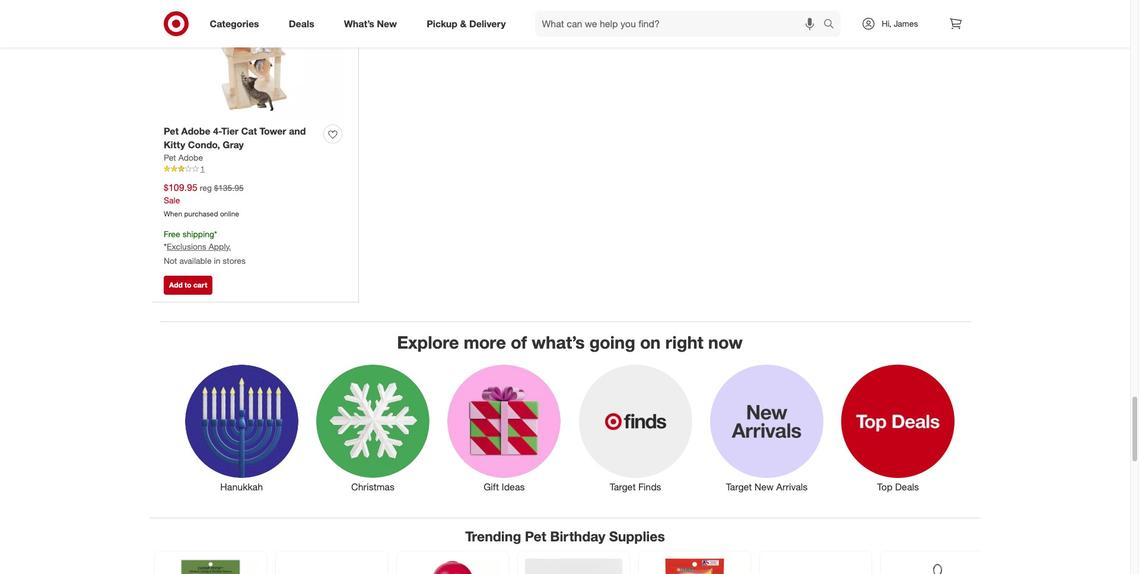 Task type: vqa. For each thing, say whether or not it's contained in the screenshot.
28" Round Infinity Circle Mirror Brass - Threshold™
no



Task type: locate. For each thing, give the bounding box(es) containing it.
add to cart button
[[164, 276, 213, 295]]

now
[[709, 332, 743, 353]]

pet adobe 4-tier cat tower and kitty condo, gray link
[[164, 125, 319, 152]]

christmas link
[[307, 362, 439, 494]]

new
[[377, 18, 397, 29], [755, 481, 774, 493]]

1 horizontal spatial new
[[755, 481, 774, 493]]

$109.95
[[164, 182, 198, 194]]

1 horizontal spatial deals
[[896, 481, 920, 493]]

adobe
[[181, 126, 211, 137], [178, 153, 203, 163]]

1 vertical spatial *
[[164, 241, 167, 252]]

new left arrivals
[[755, 481, 774, 493]]

top deals
[[878, 481, 920, 493]]

what's new
[[344, 18, 397, 29]]

1 target from the left
[[610, 481, 636, 493]]

kong refillable classic chew dog toy - red image
[[404, 559, 501, 575], [404, 559, 501, 575]]

and
[[289, 126, 306, 137]]

adobe inside pet adobe 4-tier cat tower and kitty condo, gray
[[181, 126, 211, 137]]

top deals link
[[833, 362, 965, 494]]

to
[[185, 281, 192, 290]]

exclusions apply. button
[[167, 241, 231, 253]]

pet adobe 4-tier cat tower and kitty condo, gray image
[[164, 0, 347, 118], [164, 0, 347, 118]]

categories link
[[200, 11, 274, 37]]

1 vertical spatial deals
[[896, 481, 920, 493]]

1 horizontal spatial target
[[727, 481, 753, 493]]

purina friskies party mix original crunch chicken holiday cat treats image
[[646, 559, 744, 575], [646, 559, 744, 575]]

* down free at the top of page
[[164, 241, 167, 252]]

adobe up 1
[[178, 153, 203, 163]]

pet left birthday
[[525, 528, 547, 545]]

shipping
[[183, 229, 214, 239]]

trending pet birthday supplies
[[466, 528, 665, 545]]

0 vertical spatial deals
[[289, 18, 315, 29]]

new right what's
[[377, 18, 397, 29]]

finds
[[639, 481, 662, 493]]

free
[[164, 229, 180, 239]]

deals left what's
[[289, 18, 315, 29]]

*
[[214, 229, 217, 239], [164, 241, 167, 252]]

target inside target finds link
[[610, 481, 636, 493]]

0 vertical spatial pet
[[164, 126, 179, 137]]

pet inside pet adobe 4-tier cat tower and kitty condo, gray
[[164, 126, 179, 137]]

target left finds
[[610, 481, 636, 493]]

pet down kitty on the left
[[164, 153, 176, 163]]

free shipping * * exclusions apply. not available in stores
[[164, 229, 246, 266]]

target
[[610, 481, 636, 493], [727, 481, 753, 493]]

target left arrivals
[[727, 481, 753, 493]]

cat
[[241, 126, 257, 137]]

hanukkah
[[220, 481, 263, 493]]

new inside 'link'
[[755, 481, 774, 493]]

adobe for pet adobe 4-tier cat tower and kitty condo, gray
[[181, 126, 211, 137]]

1 vertical spatial pet
[[164, 153, 176, 163]]

deals right top
[[896, 481, 920, 493]]

2 vertical spatial pet
[[525, 528, 547, 545]]

online
[[220, 210, 239, 219]]

christmas
[[352, 481, 395, 493]]

trustypup chocolate donut durable plush dog toy - brown - l image
[[889, 559, 986, 575], [889, 559, 986, 575]]

add to cart
[[169, 281, 207, 290]]

temptations mixups chicken, catnip and cheese flavor crunchy adult cat treats image
[[162, 559, 259, 575], [162, 559, 259, 575]]

0 vertical spatial adobe
[[181, 126, 211, 137]]

$135.95
[[214, 183, 244, 193]]

0 vertical spatial *
[[214, 229, 217, 239]]

pickup & delivery
[[427, 18, 506, 29]]

1
[[201, 165, 205, 173]]

deals
[[289, 18, 315, 29], [896, 481, 920, 493]]

arrivals
[[777, 481, 808, 493]]

* up apply.
[[214, 229, 217, 239]]

0 horizontal spatial target
[[610, 481, 636, 493]]

1 vertical spatial adobe
[[178, 153, 203, 163]]

pet adobe 4-tier cat tower and kitty condo, gray
[[164, 126, 306, 151]]

target inside target new arrivals 'link'
[[727, 481, 753, 493]]

2 target from the left
[[727, 481, 753, 493]]

0 horizontal spatial new
[[377, 18, 397, 29]]

adobe for pet adobe
[[178, 153, 203, 163]]

new for target
[[755, 481, 774, 493]]

new for what's
[[377, 18, 397, 29]]

pet for pet adobe
[[164, 153, 176, 163]]

tower
[[260, 126, 287, 137]]

more
[[464, 332, 506, 353]]

pet
[[164, 126, 179, 137], [164, 153, 176, 163], [525, 528, 547, 545]]

when
[[164, 210, 182, 219]]

what's
[[532, 332, 585, 353]]

adobe up condo,
[[181, 126, 211, 137]]

furry poms cat toy - 3pk - boots & barkley™ image
[[525, 559, 623, 575], [525, 559, 623, 575]]

pet for pet adobe 4-tier cat tower and kitty condo, gray
[[164, 126, 179, 137]]

explore more of what's going on right now
[[397, 332, 743, 353]]

ideas
[[502, 481, 525, 493]]

pet up kitty on the left
[[164, 126, 179, 137]]

1 vertical spatial new
[[755, 481, 774, 493]]

0 vertical spatial new
[[377, 18, 397, 29]]

target for target new arrivals
[[727, 481, 753, 493]]



Task type: describe. For each thing, give the bounding box(es) containing it.
1 link
[[164, 164, 347, 174]]

in
[[214, 256, 221, 266]]

&
[[460, 18, 467, 29]]

not
[[164, 256, 177, 266]]

going
[[590, 332, 636, 353]]

deals link
[[279, 11, 329, 37]]

target new arrivals
[[727, 481, 808, 493]]

1 horizontal spatial *
[[214, 229, 217, 239]]

add
[[169, 281, 183, 290]]

hi,
[[882, 18, 892, 28]]

delivery
[[470, 18, 506, 29]]

condo,
[[188, 139, 220, 151]]

target for target finds
[[610, 481, 636, 493]]

target finds
[[610, 481, 662, 493]]

supplies
[[610, 528, 665, 545]]

tier
[[222, 126, 239, 137]]

kitty
[[164, 139, 185, 151]]

$109.95 reg $135.95 sale when purchased online
[[164, 182, 244, 219]]

reg
[[200, 183, 212, 193]]

4-
[[213, 126, 222, 137]]

stores
[[223, 256, 246, 266]]

gray
[[223, 139, 244, 151]]

gift ideas
[[484, 481, 525, 493]]

on
[[641, 332, 661, 353]]

search
[[819, 19, 847, 31]]

search button
[[819, 11, 847, 39]]

cart
[[194, 281, 207, 290]]

right
[[666, 332, 704, 353]]

sale
[[164, 195, 180, 205]]

birthday
[[551, 528, 606, 545]]

categories
[[210, 18, 259, 29]]

pet adobe link
[[164, 152, 203, 164]]

what's
[[344, 18, 375, 29]]

pet adobe
[[164, 153, 203, 163]]

trending
[[466, 528, 522, 545]]

pickup
[[427, 18, 458, 29]]

gift
[[484, 481, 499, 493]]

apply.
[[209, 241, 231, 252]]

hanukkah link
[[176, 362, 307, 494]]

What can we help you find? suggestions appear below search field
[[535, 11, 827, 37]]

pickup & delivery link
[[417, 11, 521, 37]]

0 horizontal spatial deals
[[289, 18, 315, 29]]

top
[[878, 481, 893, 493]]

target finds link
[[570, 362, 702, 494]]

exclusions
[[167, 241, 207, 252]]

0 horizontal spatial *
[[164, 241, 167, 252]]

what's new link
[[334, 11, 412, 37]]

available
[[180, 256, 212, 266]]

target new arrivals link
[[702, 362, 833, 494]]

explore
[[397, 332, 459, 353]]

purchased
[[184, 210, 218, 219]]

james
[[894, 18, 919, 28]]

of
[[511, 332, 527, 353]]

hi, james
[[882, 18, 919, 28]]

gift ideas link
[[439, 362, 570, 494]]



